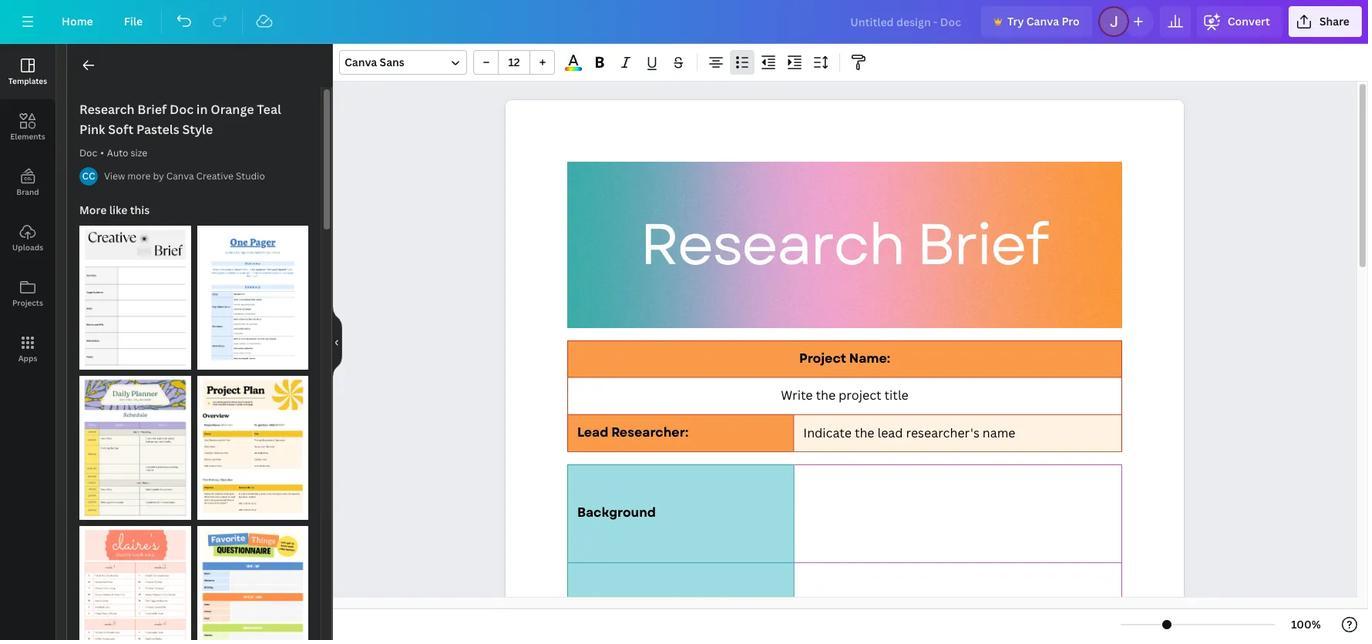 Task type: locate. For each thing, give the bounding box(es) containing it.
doc
[[170, 101, 194, 118], [79, 146, 97, 160]]

home
[[62, 14, 93, 29]]

0 vertical spatial doc
[[170, 101, 194, 118]]

2 horizontal spatial canva
[[1027, 14, 1059, 29]]

try
[[1007, 14, 1024, 29]]

elements button
[[0, 99, 55, 155]]

0 horizontal spatial research
[[79, 101, 134, 118]]

convert
[[1228, 14, 1270, 29]]

templates button
[[0, 44, 55, 99]]

research inside "research brief doc in orange teal pink soft pastels style"
[[79, 101, 134, 118]]

projects button
[[0, 266, 55, 321]]

size
[[131, 146, 147, 160]]

1 horizontal spatial canva
[[345, 55, 377, 69]]

soft
[[108, 121, 133, 138]]

daily planner doc in pastel purple pastel yellow teal fun patterns illustrations style group
[[79, 367, 191, 520]]

canva
[[1027, 14, 1059, 29], [345, 55, 377, 69], [166, 170, 194, 183]]

research brief
[[640, 203, 1048, 287]]

doc inside "research brief doc in orange teal pink soft pastels style"
[[170, 101, 194, 118]]

canva inside button
[[1027, 14, 1059, 29]]

doc up canva creative studio icon
[[79, 146, 97, 160]]

Design title text field
[[838, 6, 975, 37]]

monthly meal planner doc in coral white cute style image
[[79, 527, 191, 641]]

brief
[[137, 101, 167, 118], [917, 203, 1048, 287]]

projects
[[12, 298, 43, 308]]

1 horizontal spatial brief
[[917, 203, 1048, 287]]

canva creative studio element
[[79, 167, 98, 186]]

0 vertical spatial canva
[[1027, 14, 1059, 29]]

brief inside "research brief doc in orange teal pink soft pastels style"
[[137, 101, 167, 118]]

research inside research brief text field
[[640, 203, 904, 287]]

0 horizontal spatial brief
[[137, 101, 167, 118]]

1 vertical spatial research
[[640, 203, 904, 287]]

1 horizontal spatial research
[[640, 203, 904, 287]]

canva right by
[[166, 170, 194, 183]]

0 vertical spatial brief
[[137, 101, 167, 118]]

1 horizontal spatial doc
[[170, 101, 194, 118]]

favorite things questionnaire doc in blue orange green playful style image
[[197, 527, 308, 641]]

canva left sans
[[345, 55, 377, 69]]

file button
[[112, 6, 155, 37]]

brief for research brief
[[917, 203, 1048, 287]]

share button
[[1289, 6, 1362, 37]]

100% button
[[1281, 613, 1331, 637]]

side panel tab list
[[0, 44, 55, 377]]

research brief doc in orange teal pink soft pastels style
[[79, 101, 281, 138]]

style
[[182, 121, 213, 138]]

pastels
[[136, 121, 179, 138]]

more
[[127, 170, 151, 183]]

file
[[124, 14, 143, 29]]

this
[[130, 203, 150, 217]]

research
[[79, 101, 134, 118], [640, 203, 904, 287]]

daily planner doc in pastel purple pastel yellow teal fun patterns illustrations style image
[[79, 376, 191, 520]]

brief inside text field
[[917, 203, 1048, 287]]

creative brief doc in black and white grey editorial style image
[[79, 226, 191, 370]]

0 vertical spatial research
[[79, 101, 134, 118]]

uploads
[[12, 242, 43, 253]]

doc left in
[[170, 101, 194, 118]]

canva right try
[[1027, 14, 1059, 29]]

1 vertical spatial brief
[[917, 203, 1048, 287]]

monthly meal planner doc in coral white cute style group
[[79, 517, 191, 641]]

– – number field
[[503, 55, 525, 69]]

1 vertical spatial doc
[[79, 146, 97, 160]]

2 vertical spatial canva
[[166, 170, 194, 183]]

group
[[473, 50, 555, 75]]

creative
[[196, 170, 234, 183]]

view more by canva creative studio button
[[104, 169, 265, 184]]

elements
[[10, 131, 45, 142]]

1 vertical spatial canva
[[345, 55, 377, 69]]

100%
[[1291, 617, 1321, 632]]

canva creative studio image
[[79, 167, 98, 186]]

try canva pro button
[[981, 6, 1092, 37]]

0 horizontal spatial canva
[[166, 170, 194, 183]]

0 horizontal spatial doc
[[79, 146, 97, 160]]

pink
[[79, 121, 105, 138]]



Task type: vqa. For each thing, say whether or not it's contained in the screenshot.
the businesses.
no



Task type: describe. For each thing, give the bounding box(es) containing it.
research for research brief doc in orange teal pink soft pastels style
[[79, 101, 134, 118]]

in
[[196, 101, 208, 118]]

view
[[104, 170, 125, 183]]

research for research brief
[[640, 203, 904, 287]]

templates
[[8, 76, 47, 86]]

project plan professional doc in yellow black friendly corporate style group
[[197, 367, 308, 520]]

more
[[79, 203, 107, 217]]

brief for research brief doc in orange teal pink soft pastels style
[[137, 101, 167, 118]]

uploads button
[[0, 210, 55, 266]]

auto size
[[107, 146, 147, 160]]

home link
[[49, 6, 105, 37]]

one pager doc in black and white blue light blue classic professional style image
[[197, 226, 308, 370]]

teal
[[257, 101, 281, 118]]

convert button
[[1197, 6, 1283, 37]]

apps button
[[0, 321, 55, 377]]

Research Brief text field
[[506, 100, 1184, 641]]

apps
[[18, 353, 37, 364]]

more like this
[[79, 203, 150, 217]]

main menu bar
[[0, 0, 1368, 44]]

hide image
[[332, 305, 342, 379]]

canva sans
[[345, 55, 405, 69]]

by
[[153, 170, 164, 183]]

brand button
[[0, 155, 55, 210]]

orange
[[211, 101, 254, 118]]

canva inside dropdown button
[[345, 55, 377, 69]]

canva sans button
[[339, 50, 467, 75]]

one pager doc in black and white blue light blue classic professional style group
[[197, 217, 308, 370]]

auto
[[107, 146, 128, 160]]

like
[[109, 203, 128, 217]]

canva inside button
[[166, 170, 194, 183]]

pro
[[1062, 14, 1080, 29]]

studio
[[236, 170, 265, 183]]

brand
[[16, 187, 39, 197]]

sans
[[380, 55, 405, 69]]

favorite things questionnaire doc in blue orange green playful style group
[[197, 517, 308, 641]]

view more by canva creative studio
[[104, 170, 265, 183]]

creative brief doc in black and white grey editorial style group
[[79, 217, 191, 370]]

color range image
[[565, 67, 582, 71]]

project plan professional doc in yellow black friendly corporate style image
[[197, 376, 308, 520]]

try canva pro
[[1007, 14, 1080, 29]]

share
[[1320, 14, 1350, 29]]



